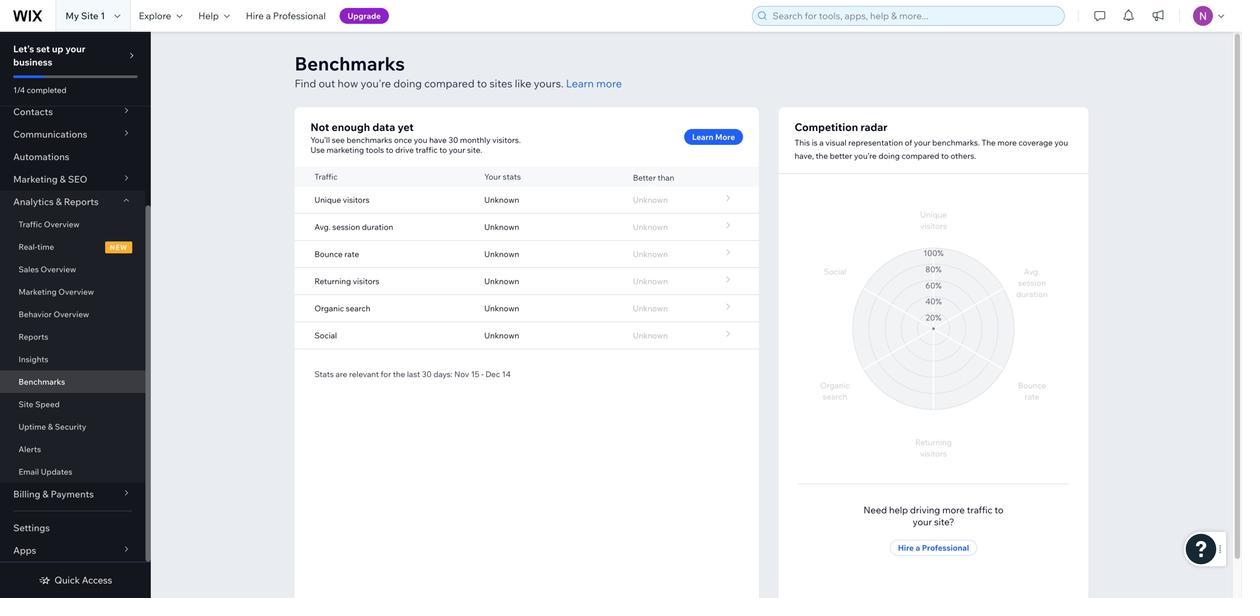 Task type: locate. For each thing, give the bounding box(es) containing it.
1 vertical spatial more
[[998, 138, 1017, 148]]

0 vertical spatial site
[[81, 10, 99, 22]]

traffic
[[416, 145, 438, 155], [967, 504, 993, 516]]

0 horizontal spatial learn
[[566, 77, 594, 90]]

0 horizontal spatial professional
[[273, 10, 326, 22]]

& inside dropdown button
[[43, 488, 49, 500]]

1 horizontal spatial professional
[[922, 543, 970, 553]]

0 horizontal spatial the
[[393, 369, 405, 379]]

0 horizontal spatial compared
[[425, 77, 475, 90]]

overview up marketing overview
[[41, 264, 76, 274]]

2 vertical spatial a
[[916, 543, 921, 553]]

yours.
[[534, 77, 564, 90]]

reports down seo
[[64, 196, 99, 207]]

your inside 'need help driving more traffic to your site?'
[[913, 516, 932, 528]]

benchmarks link
[[0, 371, 146, 393]]

a for the bottommost hire a professional link
[[916, 543, 921, 553]]

1 horizontal spatial the
[[816, 151, 828, 161]]

benchmarks inside sidebar element
[[19, 377, 65, 387]]

marketing up behavior
[[19, 287, 57, 297]]

marketing up analytics
[[13, 173, 58, 185]]

0 horizontal spatial hire
[[246, 10, 264, 22]]

learn right yours.
[[566, 77, 594, 90]]

overview for marketing overview
[[58, 287, 94, 297]]

learn more link
[[566, 75, 622, 91]]

quick access button
[[39, 574, 112, 586]]

sites
[[490, 77, 513, 90]]

your down the driving
[[913, 516, 932, 528]]

you right coverage
[[1055, 138, 1069, 148]]

1 horizontal spatial learn
[[692, 132, 714, 142]]

have
[[429, 135, 447, 145]]

1 horizontal spatial hire a professional link
[[890, 540, 978, 556]]

0 vertical spatial a
[[266, 10, 271, 22]]

hire right help button
[[246, 10, 264, 22]]

site left the speed
[[19, 399, 33, 409]]

visual
[[826, 138, 847, 148]]

benchmarks inside benchmarks find out how you're doing compared to sites like yours. learn more
[[295, 52, 405, 75]]

benchmarks up site speed
[[19, 377, 65, 387]]

0 horizontal spatial doing
[[394, 77, 422, 90]]

analytics & reports
[[13, 196, 99, 207]]

benchmarks for benchmarks find out how you're doing compared to sites like yours. learn more
[[295, 52, 405, 75]]

1 vertical spatial reports
[[19, 332, 48, 342]]

traffic
[[315, 172, 338, 182], [19, 219, 42, 229]]

traffic up unique
[[315, 172, 338, 182]]

to inside benchmarks find out how you're doing compared to sites like yours. learn more
[[477, 77, 487, 90]]

14
[[502, 369, 511, 379]]

traffic inside "not enough data yet you'll see benchmarks once you have 30 monthly visitors. use marketing tools to drive traffic to your site."
[[416, 145, 438, 155]]

1 horizontal spatial you
[[1055, 138, 1069, 148]]

1 vertical spatial professional
[[922, 543, 970, 553]]

email
[[19, 467, 39, 477]]

you left have
[[414, 135, 428, 145]]

0 vertical spatial reports
[[64, 196, 99, 207]]

to
[[477, 77, 487, 90], [386, 145, 394, 155], [440, 145, 447, 155], [942, 151, 949, 161], [995, 504, 1004, 516]]

use
[[311, 145, 325, 155]]

a right help button
[[266, 10, 271, 22]]

1 horizontal spatial 30
[[449, 135, 458, 145]]

access
[[82, 574, 112, 586]]

email updates link
[[0, 461, 146, 483]]

1 horizontal spatial more
[[943, 504, 965, 516]]

1 vertical spatial hire
[[898, 543, 914, 553]]

social
[[315, 331, 337, 340]]

1 horizontal spatial reports
[[64, 196, 99, 207]]

your left site.
[[449, 145, 466, 155]]

a
[[266, 10, 271, 22], [820, 138, 824, 148], [916, 543, 921, 553]]

site speed link
[[0, 393, 146, 416]]

the right 'for'
[[393, 369, 405, 379]]

0 vertical spatial compared
[[425, 77, 475, 90]]

avg. session duration
[[315, 222, 393, 232]]

returning visitors
[[315, 276, 380, 286]]

your right 'of'
[[914, 138, 931, 148]]

time
[[37, 242, 54, 252]]

compared
[[425, 77, 475, 90], [902, 151, 940, 161]]

settings link
[[0, 517, 146, 539]]

& down marketing & seo
[[56, 196, 62, 207]]

learn inside benchmarks find out how you're doing compared to sites like yours. learn more
[[566, 77, 594, 90]]

1 vertical spatial doing
[[879, 151, 900, 161]]

hire for the bottommost hire a professional link
[[898, 543, 914, 553]]

0 horizontal spatial traffic
[[19, 219, 42, 229]]

insights
[[19, 354, 48, 364]]

benchmarks
[[347, 135, 392, 145]]

1 vertical spatial traffic
[[19, 219, 42, 229]]

let's
[[13, 43, 34, 55]]

30 right have
[[449, 135, 458, 145]]

1 vertical spatial 30
[[422, 369, 432, 379]]

better
[[633, 173, 656, 183]]

overview down marketing overview link at left
[[54, 309, 89, 319]]

professional down site?
[[922, 543, 970, 553]]

the
[[816, 151, 828, 161], [393, 369, 405, 379]]

1 horizontal spatial benchmarks
[[295, 52, 405, 75]]

1 horizontal spatial hire a professional
[[898, 543, 970, 553]]

1 vertical spatial hire a professional link
[[890, 540, 978, 556]]

& left seo
[[60, 173, 66, 185]]

0 vertical spatial visitors
[[343, 195, 370, 205]]

0 horizontal spatial traffic
[[416, 145, 438, 155]]

doing right you're
[[394, 77, 422, 90]]

your
[[65, 43, 86, 55], [914, 138, 931, 148], [449, 145, 466, 155], [913, 516, 932, 528]]

1 vertical spatial a
[[820, 138, 824, 148]]

marketing inside dropdown button
[[13, 173, 58, 185]]

avg.
[[315, 222, 331, 232]]

payments
[[51, 488, 94, 500]]

this
[[795, 138, 810, 148]]

new
[[110, 243, 128, 251]]

1 vertical spatial site
[[19, 399, 33, 409]]

1 vertical spatial marketing
[[19, 287, 57, 297]]

see
[[332, 135, 345, 145]]

help
[[890, 504, 908, 516]]

bounce
[[315, 249, 343, 259]]

relevant
[[349, 369, 379, 379]]

traffic overview link
[[0, 213, 146, 236]]

30 inside "not enough data yet you'll see benchmarks once you have 30 monthly visitors. use marketing tools to drive traffic to your site."
[[449, 135, 458, 145]]

& right uptime
[[48, 422, 53, 432]]

0 vertical spatial more
[[597, 77, 622, 90]]

are
[[336, 369, 347, 379]]

need
[[864, 504, 887, 516]]

more inside 'need help driving more traffic to your site?'
[[943, 504, 965, 516]]

0 vertical spatial hire a professional
[[246, 10, 326, 22]]

to inside competition radar this is a visual representation of your benchmarks. the more coverage you have, the better you're doing compared to others.
[[942, 151, 949, 161]]

you'll
[[311, 135, 330, 145]]

benchmarks up the how on the left of the page
[[295, 52, 405, 75]]

overview for sales overview
[[41, 264, 76, 274]]

1
[[101, 10, 105, 22]]

& for payments
[[43, 488, 49, 500]]

0 horizontal spatial you
[[414, 135, 428, 145]]

1 horizontal spatial traffic
[[315, 172, 338, 182]]

1 vertical spatial learn
[[692, 132, 714, 142]]

the down is
[[816, 151, 828, 161]]

visitors up search
[[353, 276, 380, 286]]

0 horizontal spatial hire a professional link
[[238, 0, 334, 32]]

more up site?
[[943, 504, 965, 516]]

0 horizontal spatial site
[[19, 399, 33, 409]]

0 vertical spatial 30
[[449, 135, 458, 145]]

learn left more
[[692, 132, 714, 142]]

like
[[515, 77, 532, 90]]

site left the 1
[[81, 10, 99, 22]]

than
[[658, 173, 675, 183]]

benchmarks for benchmarks
[[19, 377, 65, 387]]

billing & payments button
[[0, 483, 146, 506]]

hire down help
[[898, 543, 914, 553]]

professional left upgrade button
[[273, 10, 326, 22]]

1 vertical spatial hire a professional
[[898, 543, 970, 553]]

sidebar element
[[0, 0, 151, 598]]

1 vertical spatial benchmarks
[[19, 377, 65, 387]]

let's set up your business
[[13, 43, 86, 68]]

2 horizontal spatial a
[[916, 543, 921, 553]]

visitors up avg. session duration
[[343, 195, 370, 205]]

0 horizontal spatial 30
[[422, 369, 432, 379]]

your right up
[[65, 43, 86, 55]]

1 vertical spatial compared
[[902, 151, 940, 161]]

compared down 'of'
[[902, 151, 940, 161]]

0 vertical spatial professional
[[273, 10, 326, 22]]

0 horizontal spatial a
[[266, 10, 271, 22]]

0 horizontal spatial benchmarks
[[19, 377, 65, 387]]

site
[[81, 10, 99, 22], [19, 399, 33, 409]]

reports
[[64, 196, 99, 207], [19, 332, 48, 342]]

0 horizontal spatial more
[[597, 77, 622, 90]]

1 horizontal spatial compared
[[902, 151, 940, 161]]

doing down representation
[[879, 151, 900, 161]]

traffic right the driving
[[967, 504, 993, 516]]

1 horizontal spatial doing
[[879, 151, 900, 161]]

1 horizontal spatial site
[[81, 10, 99, 22]]

email updates
[[19, 467, 72, 477]]

0 horizontal spatial hire a professional
[[246, 10, 326, 22]]

sales
[[19, 264, 39, 274]]

1 vertical spatial visitors
[[353, 276, 380, 286]]

search
[[346, 303, 371, 313]]

compared left sites
[[425, 77, 475, 90]]

0 vertical spatial the
[[816, 151, 828, 161]]

better
[[830, 151, 853, 161]]

1 horizontal spatial hire
[[898, 543, 914, 553]]

for
[[381, 369, 391, 379]]

help button
[[190, 0, 238, 32]]

2 vertical spatial more
[[943, 504, 965, 516]]

hire
[[246, 10, 264, 22], [898, 543, 914, 553]]

learn
[[566, 77, 594, 90], [692, 132, 714, 142]]

0 vertical spatial traffic
[[315, 172, 338, 182]]

organic search
[[315, 303, 371, 313]]

2 horizontal spatial more
[[998, 138, 1017, 148]]

traffic up real-
[[19, 219, 42, 229]]

&
[[60, 173, 66, 185], [56, 196, 62, 207], [48, 422, 53, 432], [43, 488, 49, 500]]

compared inside competition radar this is a visual representation of your benchmarks. the more coverage you have, the better you're doing compared to others.
[[902, 151, 940, 161]]

a for the left hire a professional link
[[266, 10, 271, 22]]

1 horizontal spatial traffic
[[967, 504, 993, 516]]

hire a professional link
[[238, 0, 334, 32], [890, 540, 978, 556]]

data
[[373, 120, 395, 134]]

others.
[[951, 151, 977, 161]]

explore
[[139, 10, 171, 22]]

0 horizontal spatial reports
[[19, 332, 48, 342]]

insights link
[[0, 348, 146, 371]]

returning
[[315, 276, 351, 286]]

0 vertical spatial learn
[[566, 77, 594, 90]]

unique visitors
[[315, 195, 370, 205]]

0 vertical spatial traffic
[[416, 145, 438, 155]]

reports link
[[0, 326, 146, 348]]

traffic inside traffic overview link
[[19, 219, 42, 229]]

overview up behavior overview link on the bottom left of the page
[[58, 287, 94, 297]]

more right the
[[998, 138, 1017, 148]]

upgrade
[[348, 11, 381, 21]]

a down 'need help driving more traffic to your site?'
[[916, 543, 921, 553]]

marketing
[[327, 145, 364, 155]]

1 vertical spatial the
[[393, 369, 405, 379]]

0 vertical spatial benchmarks
[[295, 52, 405, 75]]

0 vertical spatial hire
[[246, 10, 264, 22]]

overview down analytics & reports on the top of the page
[[44, 219, 80, 229]]

1 horizontal spatial a
[[820, 138, 824, 148]]

& right the billing
[[43, 488, 49, 500]]

0 vertical spatial marketing
[[13, 173, 58, 185]]

0 vertical spatial doing
[[394, 77, 422, 90]]

billing
[[13, 488, 40, 500]]

marketing for marketing & seo
[[13, 173, 58, 185]]

a right is
[[820, 138, 824, 148]]

communications button
[[0, 123, 146, 146]]

more right yours.
[[597, 77, 622, 90]]

0 vertical spatial hire a professional link
[[238, 0, 334, 32]]

traffic right drive on the top of page
[[416, 145, 438, 155]]

30 right last
[[422, 369, 432, 379]]

benchmarks
[[295, 52, 405, 75], [19, 377, 65, 387]]

1 vertical spatial traffic
[[967, 504, 993, 516]]

reports up insights
[[19, 332, 48, 342]]



Task type: vqa. For each thing, say whether or not it's contained in the screenshot.
30
yes



Task type: describe. For each thing, give the bounding box(es) containing it.
reports inside 'reports' link
[[19, 332, 48, 342]]

overview for traffic overview
[[44, 219, 80, 229]]

bounce rate
[[315, 249, 359, 259]]

traffic for traffic overview
[[19, 219, 42, 229]]

visitors for unique visitors
[[343, 195, 370, 205]]

alerts link
[[0, 438, 146, 461]]

have,
[[795, 151, 814, 161]]

communications
[[13, 128, 87, 140]]

traffic for traffic
[[315, 172, 338, 182]]

up
[[52, 43, 63, 55]]

behavior
[[19, 309, 52, 319]]

your inside let's set up your business
[[65, 43, 86, 55]]

professional for the bottommost hire a professional link
[[922, 543, 970, 553]]

apps
[[13, 545, 36, 556]]

your inside "not enough data yet you'll see benchmarks once you have 30 monthly visitors. use marketing tools to drive traffic to your site."
[[449, 145, 466, 155]]

analytics
[[13, 196, 54, 207]]

site speed
[[19, 399, 60, 409]]

your stats
[[485, 172, 521, 182]]

you inside competition radar this is a visual representation of your benchmarks. the more coverage you have, the better you're doing compared to others.
[[1055, 138, 1069, 148]]

upgrade button
[[340, 8, 389, 24]]

site inside sidebar element
[[19, 399, 33, 409]]

competition
[[795, 120, 859, 134]]

is
[[812, 138, 818, 148]]

stats
[[503, 172, 521, 182]]

automations
[[13, 151, 69, 162]]

last
[[407, 369, 420, 379]]

contacts button
[[0, 101, 146, 123]]

marketing for marketing overview
[[19, 287, 57, 297]]

1/4 completed
[[13, 85, 67, 95]]

visitors for returning visitors
[[353, 276, 380, 286]]

visitors.
[[493, 135, 521, 145]]

security
[[55, 422, 86, 432]]

behavior overview
[[19, 309, 89, 319]]

doing inside benchmarks find out how you're doing compared to sites like yours. learn more
[[394, 77, 422, 90]]

real-time
[[19, 242, 54, 252]]

updates
[[41, 467, 72, 477]]

more inside benchmarks find out how you're doing compared to sites like yours. learn more
[[597, 77, 622, 90]]

your
[[485, 172, 501, 182]]

1/4
[[13, 85, 25, 95]]

traffic overview
[[19, 219, 80, 229]]

a inside competition radar this is a visual representation of your benchmarks. the more coverage you have, the better you're doing compared to others.
[[820, 138, 824, 148]]

& for reports
[[56, 196, 62, 207]]

organic
[[315, 303, 344, 313]]

overview for behavior overview
[[54, 309, 89, 319]]

seo
[[68, 173, 87, 185]]

dec
[[486, 369, 500, 379]]

completed
[[27, 85, 67, 95]]

competition radar this is a visual representation of your benchmarks. the more coverage you have, the better you're doing compared to others.
[[795, 120, 1069, 161]]

enough
[[332, 120, 370, 134]]

& for security
[[48, 422, 53, 432]]

Search for tools, apps, help & more... field
[[769, 7, 1061, 25]]

15
[[471, 369, 480, 379]]

traffic inside 'need help driving more traffic to your site?'
[[967, 504, 993, 516]]

compared inside benchmarks find out how you're doing compared to sites like yours. learn more
[[425, 77, 475, 90]]

& for seo
[[60, 173, 66, 185]]

you inside "not enough data yet you'll see benchmarks once you have 30 monthly visitors. use marketing tools to drive traffic to your site."
[[414, 135, 428, 145]]

tools
[[366, 145, 384, 155]]

better than
[[633, 173, 675, 183]]

marketing overview
[[19, 287, 94, 297]]

doing inside competition radar this is a visual representation of your benchmarks. the more coverage you have, the better you're doing compared to others.
[[879, 151, 900, 161]]

more inside competition radar this is a visual representation of your benchmarks. the more coverage you have, the better you're doing compared to others.
[[998, 138, 1017, 148]]

business
[[13, 56, 52, 68]]

automations link
[[0, 146, 146, 168]]

hire for the left hire a professional link
[[246, 10, 264, 22]]

your inside competition radar this is a visual representation of your benchmarks. the more coverage you have, the better you're doing compared to others.
[[914, 138, 931, 148]]

yet
[[398, 120, 414, 134]]

days:
[[434, 369, 453, 379]]

benchmarks find out how you're doing compared to sites like yours. learn more
[[295, 52, 622, 90]]

to inside 'need help driving more traffic to your site?'
[[995, 504, 1004, 516]]

alerts
[[19, 444, 41, 454]]

professional for the left hire a professional link
[[273, 10, 326, 22]]

speed
[[35, 399, 60, 409]]

learn more
[[692, 132, 735, 142]]

the inside competition radar this is a visual representation of your benchmarks. the more coverage you have, the better you're doing compared to others.
[[816, 151, 828, 161]]

quick access
[[54, 574, 112, 586]]

stats are relevant for the last 30 days: nov 15 - dec 14
[[315, 369, 511, 379]]

uptime & security link
[[0, 416, 146, 438]]

contacts
[[13, 106, 53, 117]]

marketing & seo
[[13, 173, 87, 185]]

reports inside analytics & reports dropdown button
[[64, 196, 99, 207]]

not enough data yet you'll see benchmarks once you have 30 monthly visitors. use marketing tools to drive traffic to your site.
[[311, 120, 521, 155]]

help
[[198, 10, 219, 22]]

driving
[[911, 504, 941, 516]]

drive
[[395, 145, 414, 155]]

need help driving more traffic to your site?
[[864, 504, 1004, 528]]

settings
[[13, 522, 50, 534]]

representation
[[849, 138, 903, 148]]

out
[[319, 77, 335, 90]]

the
[[982, 138, 996, 148]]

you're
[[361, 77, 391, 90]]

quick
[[54, 574, 80, 586]]

apps button
[[0, 539, 146, 562]]

rate
[[345, 249, 359, 259]]

more
[[716, 132, 735, 142]]

marketing overview link
[[0, 281, 146, 303]]

hire a professional for the bottommost hire a professional link
[[898, 543, 970, 553]]

hire a professional for the left hire a professional link
[[246, 10, 326, 22]]

behavior overview link
[[0, 303, 146, 326]]

uptime
[[19, 422, 46, 432]]

unique
[[315, 195, 341, 205]]

set
[[36, 43, 50, 55]]



